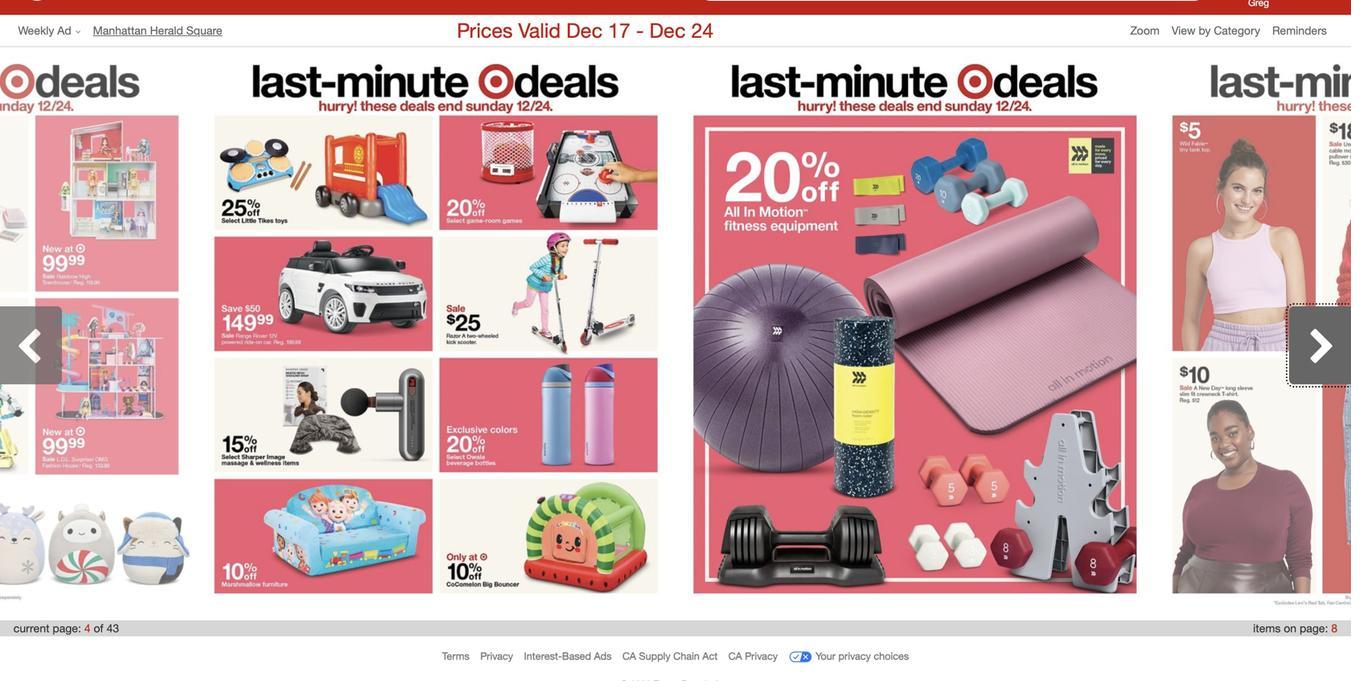 Task type: vqa. For each thing, say whether or not it's contained in the screenshot.
View your cart on target.com icon
no



Task type: locate. For each thing, give the bounding box(es) containing it.
1 ca from the left
[[623, 650, 636, 662]]

8
[[1332, 621, 1338, 636]]

interest-based ads link
[[524, 650, 612, 662]]

items
[[1254, 621, 1281, 636]]

1 privacy from the left
[[480, 650, 513, 662]]

privacy right terms link
[[480, 650, 513, 662]]

1 horizontal spatial ca
[[729, 650, 742, 662]]

ca supply chain act
[[623, 650, 718, 662]]

dec left 17
[[567, 18, 603, 43]]

your privacy choices
[[816, 650, 909, 662]]

1 horizontal spatial privacy
[[745, 650, 778, 662]]

prices valid dec 17 - dec 24
[[457, 18, 714, 43]]

dec right -
[[650, 18, 686, 43]]

1 dec from the left
[[567, 18, 603, 43]]

ca right act
[[729, 650, 742, 662]]

your privacy choices link
[[789, 645, 909, 669]]

43
[[107, 621, 119, 636]]

chain
[[674, 650, 700, 662]]

ca
[[623, 650, 636, 662], [729, 650, 742, 662]]

4
[[84, 621, 91, 636]]

view by category
[[1172, 23, 1261, 37]]

zoom-in element
[[1131, 23, 1160, 37]]

privacy
[[480, 650, 513, 662], [745, 650, 778, 662]]

terms link
[[442, 650, 470, 662]]

1 horizontal spatial dec
[[650, 18, 686, 43]]

ca for ca privacy
[[729, 650, 742, 662]]

0 horizontal spatial ca
[[623, 650, 636, 662]]

page 3 image
[[0, 56, 197, 612]]

zoom link
[[1131, 23, 1172, 39]]

ads
[[594, 650, 612, 662]]

-
[[636, 18, 644, 43]]

page: left 4
[[53, 621, 81, 636]]

0 horizontal spatial privacy
[[480, 650, 513, 662]]

ca privacy
[[729, 650, 778, 662]]

based
[[562, 650, 591, 662]]

privacy
[[839, 650, 871, 662]]

ca privacy link
[[729, 650, 778, 662]]

form
[[695, 0, 1210, 2]]

dec
[[567, 18, 603, 43], [650, 18, 686, 43]]

17
[[608, 18, 631, 43]]

your
[[816, 650, 836, 662]]

weekly ad
[[18, 23, 71, 37]]

on
[[1284, 621, 1297, 636]]

0 horizontal spatial dec
[[567, 18, 603, 43]]

0 horizontal spatial page:
[[53, 621, 81, 636]]

privacy left ccpa icon
[[745, 650, 778, 662]]

act
[[703, 650, 718, 662]]

supply
[[639, 650, 671, 662]]

page 4 image
[[197, 56, 676, 612]]

1 horizontal spatial page:
[[1300, 621, 1329, 636]]

valid
[[519, 18, 561, 43]]

ad
[[57, 23, 71, 37]]

terms
[[442, 650, 470, 662]]

page: left 8
[[1300, 621, 1329, 636]]

2 ca from the left
[[729, 650, 742, 662]]

privacy link
[[480, 650, 513, 662]]

ccpa image
[[789, 645, 813, 669]]

view by category link
[[1172, 23, 1273, 37]]

ca left supply
[[623, 650, 636, 662]]

page:
[[53, 621, 81, 636], [1300, 621, 1329, 636]]

square
[[186, 23, 222, 37]]

manhattan herald square
[[93, 23, 222, 37]]



Task type: describe. For each thing, give the bounding box(es) containing it.
by
[[1199, 23, 1211, 37]]

weekly
[[18, 23, 54, 37]]

choices
[[874, 650, 909, 662]]

category
[[1214, 23, 1261, 37]]

Search Weekly Ad search field
[[695, 0, 1210, 2]]

current
[[14, 621, 50, 636]]

interest-
[[524, 650, 562, 662]]

prices
[[457, 18, 513, 43]]

page 5 image
[[676, 56, 1155, 612]]

1 page: from the left
[[53, 621, 81, 636]]

reminders link
[[1273, 23, 1340, 39]]

2 privacy from the left
[[745, 650, 778, 662]]

weekly ad link
[[18, 23, 93, 39]]

page 6 image
[[1155, 56, 1352, 612]]

2 page: from the left
[[1300, 621, 1329, 636]]

zoom
[[1131, 23, 1160, 37]]

ca supply chain act link
[[623, 650, 718, 662]]

of
[[94, 621, 103, 636]]

items on page: 8
[[1254, 621, 1338, 636]]

herald
[[150, 23, 183, 37]]

ca for ca supply chain act
[[623, 650, 636, 662]]

interest-based ads
[[524, 650, 612, 662]]

manhattan
[[93, 23, 147, 37]]

current page: 4 of 43
[[14, 621, 119, 636]]

2 dec from the left
[[650, 18, 686, 43]]

reminders
[[1273, 23, 1327, 37]]

view
[[1172, 23, 1196, 37]]

24
[[691, 18, 714, 43]]

manhattan herald square link
[[93, 23, 235, 39]]



